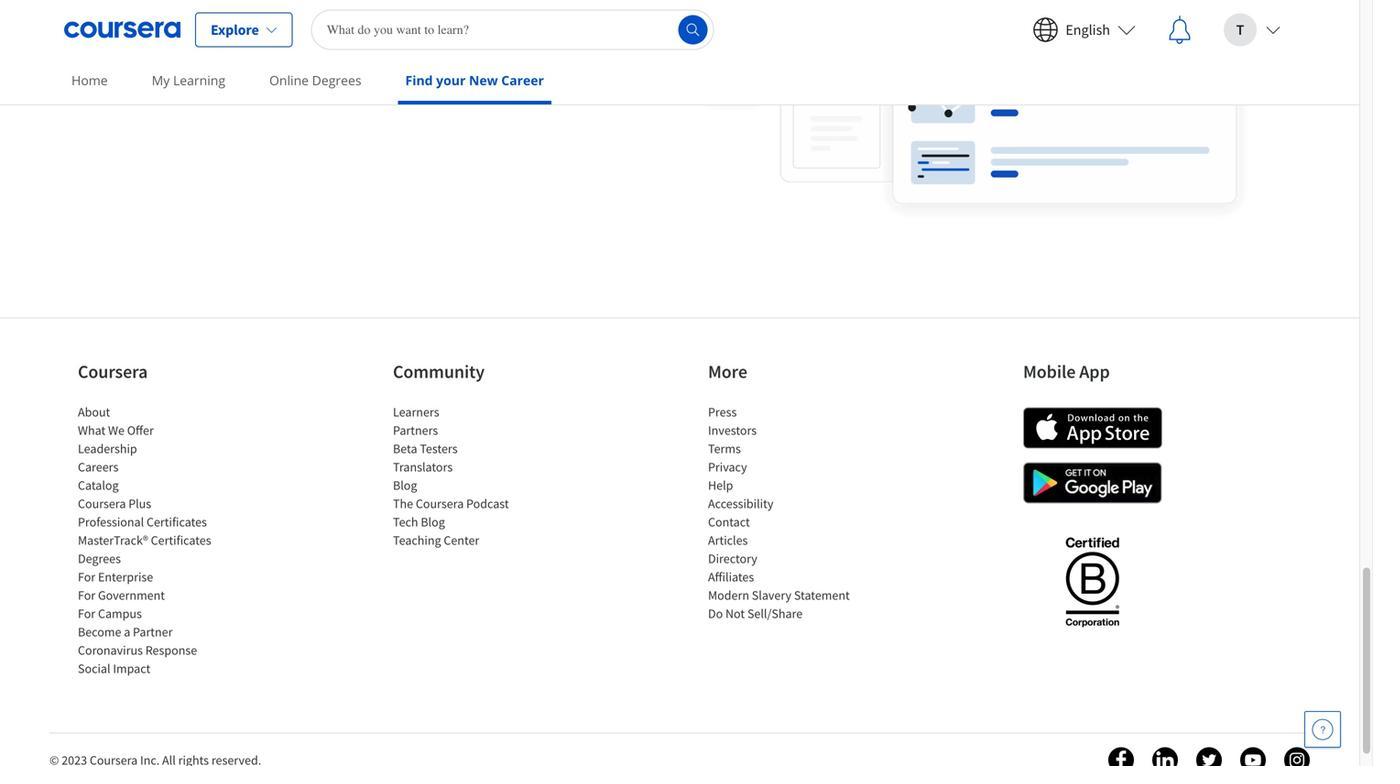 Task type: vqa. For each thing, say whether or not it's contained in the screenshot.
4.
no



Task type: describe. For each thing, give the bounding box(es) containing it.
t button
[[1210, 0, 1296, 59]]

do not sell/share link
[[709, 605, 803, 622]]

partners
[[393, 422, 438, 439]]

plus
[[128, 495, 151, 512]]

coronavirus response link
[[78, 642, 197, 658]]

my learning link
[[145, 60, 233, 101]]

catalog link
[[78, 477, 119, 494]]

professional certificates link
[[78, 514, 207, 530]]

tech blog link
[[393, 514, 445, 530]]

help
[[709, 477, 734, 494]]

podcast
[[467, 495, 509, 512]]

become
[[78, 624, 121, 640]]

view your profile button
[[103, 44, 248, 77]]

list for coursera
[[78, 403, 234, 678]]

degrees link
[[78, 550, 121, 567]]

accessibility
[[709, 495, 774, 512]]

articles link
[[709, 532, 748, 549]]

what
[[78, 422, 106, 439]]

my learning
[[152, 71, 225, 89]]

investors link
[[709, 422, 757, 439]]

graphic of the learner profile page image
[[680, 0, 1258, 228]]

get it on google play image
[[1024, 462, 1163, 504]]

coursera facebook image
[[1109, 747, 1135, 766]]

home link
[[64, 60, 115, 101]]

affiliates
[[709, 569, 755, 585]]

partner
[[133, 624, 173, 640]]

view your profile
[[117, 52, 212, 68]]

mobile
[[1024, 360, 1076, 383]]

not
[[726, 605, 745, 622]]

a
[[124, 624, 130, 640]]

download on the app store image
[[1024, 407, 1163, 449]]

3 for from the top
[[78, 605, 95, 622]]

learners link
[[393, 404, 440, 420]]

help link
[[709, 477, 734, 494]]

explore button
[[195, 12, 293, 47]]

directory link
[[709, 550, 758, 567]]

testers
[[420, 440, 458, 457]]

center
[[444, 532, 480, 549]]

statement
[[795, 587, 850, 604]]

mobile app
[[1024, 360, 1111, 383]]

mastertrack® certificates link
[[78, 532, 211, 549]]

mastertrack®
[[78, 532, 148, 549]]

affiliates link
[[709, 569, 755, 585]]

the
[[393, 495, 413, 512]]

about link
[[78, 404, 110, 420]]

press link
[[709, 404, 737, 420]]

learners partners beta testers translators blog the coursera podcast tech blog teaching center
[[393, 404, 509, 549]]

t
[[1237, 21, 1245, 39]]

tech
[[393, 514, 418, 530]]

contact
[[709, 514, 750, 530]]

your for find
[[436, 71, 466, 89]]

privacy link
[[709, 459, 748, 475]]

careers link
[[78, 459, 119, 475]]

modern
[[709, 587, 750, 604]]

coursera for learners partners beta testers translators blog the coursera podcast tech blog teaching center
[[416, 495, 464, 512]]

about what we offer leadership careers catalog coursera plus professional certificates mastertrack® certificates degrees for enterprise for government for campus become a partner coronavirus response social impact
[[78, 404, 211, 677]]

coursera linkedin image
[[1153, 747, 1179, 766]]

english button
[[1019, 0, 1151, 59]]

online
[[269, 71, 309, 89]]

find your new career
[[406, 71, 544, 89]]

0 vertical spatial certificates
[[147, 514, 207, 530]]

terms link
[[709, 440, 741, 457]]

slavery
[[752, 587, 792, 604]]

accessibility link
[[709, 495, 774, 512]]

we
[[108, 422, 125, 439]]

your for view
[[147, 52, 172, 68]]



Task type: locate. For each thing, give the bounding box(es) containing it.
teaching center link
[[393, 532, 480, 549]]

for government link
[[78, 587, 165, 604]]

beta testers link
[[393, 440, 458, 457]]

1 vertical spatial certificates
[[151, 532, 211, 549]]

1 vertical spatial degrees
[[78, 550, 121, 567]]

for down degrees "link"
[[78, 569, 95, 585]]

coursera plus link
[[78, 495, 151, 512]]

learners
[[393, 404, 440, 420]]

degrees
[[312, 71, 362, 89], [78, 550, 121, 567]]

1 vertical spatial your
[[436, 71, 466, 89]]

0 vertical spatial blog
[[393, 477, 417, 494]]

0 vertical spatial degrees
[[312, 71, 362, 89]]

0 horizontal spatial your
[[147, 52, 172, 68]]

social
[[78, 660, 110, 677]]

for
[[78, 569, 95, 585], [78, 587, 95, 604], [78, 605, 95, 622]]

response
[[145, 642, 197, 658]]

1 horizontal spatial degrees
[[312, 71, 362, 89]]

career
[[502, 71, 544, 89]]

impact
[[113, 660, 151, 677]]

coursera twitter image
[[1197, 747, 1223, 766]]

privacy
[[709, 459, 748, 475]]

help center image
[[1313, 719, 1335, 741]]

0 horizontal spatial blog
[[393, 477, 417, 494]]

2 horizontal spatial list
[[709, 403, 864, 623]]

blog link
[[393, 477, 417, 494]]

government
[[98, 587, 165, 604]]

home
[[71, 71, 108, 89]]

for enterprise link
[[78, 569, 153, 585]]

press
[[709, 404, 737, 420]]

blog
[[393, 477, 417, 494], [421, 514, 445, 530]]

coursera
[[78, 360, 148, 383], [78, 495, 126, 512], [416, 495, 464, 512]]

community
[[393, 360, 485, 383]]

more
[[709, 360, 748, 383]]

become a partner link
[[78, 624, 173, 640]]

your
[[147, 52, 172, 68], [436, 71, 466, 89]]

What do you want to learn? text field
[[311, 10, 715, 50]]

coursera inside learners partners beta testers translators blog the coursera podcast tech blog teaching center
[[416, 495, 464, 512]]

learning
[[173, 71, 225, 89]]

modern slavery statement link
[[709, 587, 850, 604]]

list containing about
[[78, 403, 234, 678]]

coursera youtube image
[[1241, 747, 1267, 766]]

None search field
[[311, 10, 715, 50]]

0 vertical spatial your
[[147, 52, 172, 68]]

translators
[[393, 459, 453, 475]]

2 list from the left
[[393, 403, 549, 549]]

online degrees
[[269, 71, 362, 89]]

2 vertical spatial for
[[78, 605, 95, 622]]

partners link
[[393, 422, 438, 439]]

degrees right 'online'
[[312, 71, 362, 89]]

coursera down catalog link
[[78, 495, 126, 512]]

online degrees link
[[262, 60, 369, 101]]

find your new career link
[[398, 60, 552, 104]]

2 for from the top
[[78, 587, 95, 604]]

press investors terms privacy help accessibility contact articles directory affiliates modern slavery statement do not sell/share
[[709, 404, 850, 622]]

1 horizontal spatial your
[[436, 71, 466, 89]]

app
[[1080, 360, 1111, 383]]

coursera for about what we offer leadership careers catalog coursera plus professional certificates mastertrack® certificates degrees for enterprise for government for campus become a partner coronavirus response social impact
[[78, 495, 126, 512]]

your right find
[[436, 71, 466, 89]]

1 vertical spatial for
[[78, 587, 95, 604]]

list containing learners
[[393, 403, 549, 549]]

contact link
[[709, 514, 750, 530]]

0 vertical spatial for
[[78, 569, 95, 585]]

coursera up tech blog link
[[416, 495, 464, 512]]

0 horizontal spatial list
[[78, 403, 234, 678]]

do
[[709, 605, 723, 622]]

degrees inside about what we offer leadership careers catalog coursera plus professional certificates mastertrack® certificates degrees for enterprise for government for campus become a partner coronavirus response social impact
[[78, 550, 121, 567]]

view
[[117, 52, 144, 68]]

coursera inside about what we offer leadership careers catalog coursera plus professional certificates mastertrack® certificates degrees for enterprise for government for campus become a partner coronavirus response social impact
[[78, 495, 126, 512]]

for up for campus link
[[78, 587, 95, 604]]

about
[[78, 404, 110, 420]]

leadership link
[[78, 440, 137, 457]]

list for more
[[709, 403, 864, 623]]

degrees down mastertrack®
[[78, 550, 121, 567]]

3 list from the left
[[709, 403, 864, 623]]

english
[[1066, 21, 1111, 39]]

beta
[[393, 440, 418, 457]]

1 horizontal spatial blog
[[421, 514, 445, 530]]

terms
[[709, 440, 741, 457]]

coursera image
[[64, 15, 181, 44]]

for campus link
[[78, 605, 142, 622]]

blog up the
[[393, 477, 417, 494]]

offer
[[127, 422, 154, 439]]

social impact link
[[78, 660, 151, 677]]

coronavirus
[[78, 642, 143, 658]]

profile
[[175, 52, 212, 68]]

the coursera podcast link
[[393, 495, 509, 512]]

professional
[[78, 514, 144, 530]]

list containing press
[[709, 403, 864, 623]]

1 list from the left
[[78, 403, 234, 678]]

your up my
[[147, 52, 172, 68]]

1 for from the top
[[78, 569, 95, 585]]

0 horizontal spatial degrees
[[78, 550, 121, 567]]

coursera instagram image
[[1285, 747, 1311, 766]]

articles
[[709, 532, 748, 549]]

list
[[78, 403, 234, 678], [393, 403, 549, 549], [709, 403, 864, 623]]

explore
[[211, 21, 259, 39]]

sell/share
[[748, 605, 803, 622]]

campus
[[98, 605, 142, 622]]

certificates down professional certificates link at the bottom of the page
[[151, 532, 211, 549]]

leadership
[[78, 440, 137, 457]]

new
[[469, 71, 498, 89]]

catalog
[[78, 477, 119, 494]]

directory
[[709, 550, 758, 567]]

blog up teaching center link
[[421, 514, 445, 530]]

find
[[406, 71, 433, 89]]

logo of certified b corporation image
[[1055, 527, 1131, 637]]

teaching
[[393, 532, 441, 549]]

certificates
[[147, 514, 207, 530], [151, 532, 211, 549]]

1 horizontal spatial list
[[393, 403, 549, 549]]

certificates up mastertrack® certificates link
[[147, 514, 207, 530]]

your inside button
[[147, 52, 172, 68]]

enterprise
[[98, 569, 153, 585]]

what we offer link
[[78, 422, 154, 439]]

for up become
[[78, 605, 95, 622]]

1 vertical spatial blog
[[421, 514, 445, 530]]

coursera up about at the left
[[78, 360, 148, 383]]

list for community
[[393, 403, 549, 549]]



